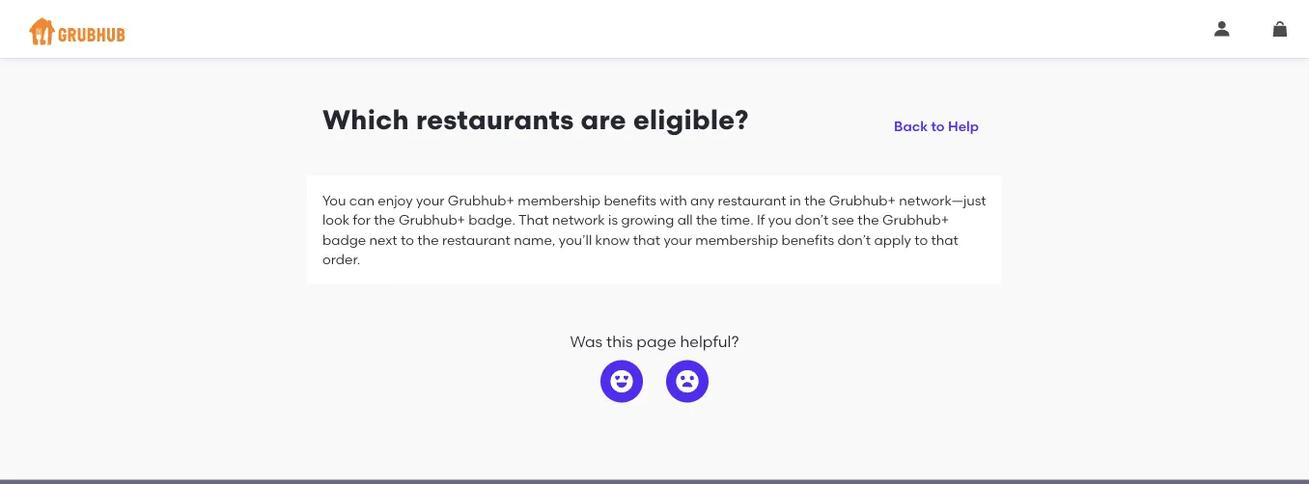Task type: locate. For each thing, give the bounding box(es) containing it.
grubhub+ up badge. at the left of page
[[448, 192, 515, 209]]

benefits
[[604, 192, 657, 209], [782, 232, 834, 248]]

0 horizontal spatial that
[[633, 232, 661, 248]]

any
[[691, 192, 715, 209]]

which restaurants are eligible?
[[323, 104, 749, 136]]

is
[[608, 212, 618, 228]]

you'll
[[559, 232, 592, 248]]

0 vertical spatial benefits
[[604, 192, 657, 209]]

to left help
[[931, 118, 945, 135]]

membership
[[518, 192, 601, 209], [696, 232, 778, 248]]

0 horizontal spatial don't
[[795, 212, 829, 228]]

1 vertical spatial don't
[[838, 232, 871, 248]]

don't
[[795, 212, 829, 228], [838, 232, 871, 248]]

your right "enjoy"
[[416, 192, 445, 209]]

restaurant down badge. at the left of page
[[442, 232, 511, 248]]

1 horizontal spatial that
[[931, 232, 959, 248]]

1 horizontal spatial don't
[[838, 232, 871, 248]]

1 vertical spatial membership
[[696, 232, 778, 248]]

was
[[570, 333, 603, 351]]

back to help
[[894, 118, 979, 135]]

small image
[[1215, 21, 1230, 37], [1273, 21, 1288, 37]]

network—just
[[899, 192, 987, 209]]

with
[[660, 192, 687, 209]]

apply
[[874, 232, 911, 248]]

0 vertical spatial don't
[[795, 212, 829, 228]]

the
[[805, 192, 826, 209], [374, 212, 395, 228], [696, 212, 718, 228], [858, 212, 879, 228], [417, 232, 439, 248]]

benefits down you
[[782, 232, 834, 248]]

restaurant
[[718, 192, 787, 209], [442, 232, 511, 248]]

badge.
[[469, 212, 516, 228]]

can
[[349, 192, 375, 209]]

order.
[[323, 251, 360, 268]]

don't down see
[[838, 232, 871, 248]]

next
[[369, 232, 398, 248]]

1 horizontal spatial your
[[664, 232, 692, 248]]

membership up 'network'
[[518, 192, 601, 209]]

1 vertical spatial restaurant
[[442, 232, 511, 248]]

0 horizontal spatial membership
[[518, 192, 601, 209]]

helpful?
[[680, 333, 739, 351]]

1 horizontal spatial small image
[[1273, 21, 1288, 37]]

1 horizontal spatial to
[[915, 232, 928, 248]]

1 that from the left
[[633, 232, 661, 248]]

name,
[[514, 232, 556, 248]]

grubhub+ down "enjoy"
[[399, 212, 465, 228]]

membership down time. on the right of page
[[696, 232, 778, 248]]

0 horizontal spatial to
[[401, 232, 414, 248]]

to
[[931, 118, 945, 135], [401, 232, 414, 248], [915, 232, 928, 248]]

network
[[552, 212, 605, 228]]

0 vertical spatial your
[[416, 192, 445, 209]]

0 vertical spatial membership
[[518, 192, 601, 209]]

don't down the in
[[795, 212, 829, 228]]

0 horizontal spatial your
[[416, 192, 445, 209]]

to right apply
[[915, 232, 928, 248]]

to right next
[[401, 232, 414, 248]]

1 vertical spatial your
[[664, 232, 692, 248]]

benefits up 'is'
[[604, 192, 657, 209]]

restaurant up if
[[718, 192, 787, 209]]

0 horizontal spatial small image
[[1215, 21, 1230, 37]]

was this page helpful?
[[570, 333, 739, 351]]

that down network—just
[[931, 232, 959, 248]]

0 vertical spatial restaurant
[[718, 192, 787, 209]]

grubhub+
[[448, 192, 515, 209], [829, 192, 896, 209], [399, 212, 465, 228], [883, 212, 949, 228]]

the right the in
[[805, 192, 826, 209]]

1 horizontal spatial benefits
[[782, 232, 834, 248]]

that down growing
[[633, 232, 661, 248]]

your
[[416, 192, 445, 209], [664, 232, 692, 248]]

your down all
[[664, 232, 692, 248]]

that
[[633, 232, 661, 248], [931, 232, 959, 248]]



Task type: describe. For each thing, give the bounding box(es) containing it.
know
[[595, 232, 630, 248]]

page
[[637, 333, 677, 351]]

1 small image from the left
[[1215, 21, 1230, 37]]

you
[[768, 212, 792, 228]]

if
[[757, 212, 765, 228]]

the right see
[[858, 212, 879, 228]]

the up next
[[374, 212, 395, 228]]

0 horizontal spatial restaurant
[[442, 232, 511, 248]]

help
[[948, 118, 979, 135]]

the right next
[[417, 232, 439, 248]]

this
[[606, 333, 633, 351]]

which
[[323, 104, 409, 136]]

are
[[581, 104, 627, 136]]

eligible?
[[633, 104, 749, 136]]

growing
[[621, 212, 674, 228]]

look
[[323, 212, 350, 228]]

restaurants
[[416, 104, 574, 136]]

2 small image from the left
[[1273, 21, 1288, 37]]

back
[[894, 118, 928, 135]]

grubhub+ up apply
[[883, 212, 949, 228]]

grubhub+ up see
[[829, 192, 896, 209]]

time.
[[721, 212, 754, 228]]

0 horizontal spatial benefits
[[604, 192, 657, 209]]

1 horizontal spatial membership
[[696, 232, 778, 248]]

this page was not helpful image
[[676, 370, 699, 393]]

all
[[678, 212, 693, 228]]

2 that from the left
[[931, 232, 959, 248]]

see
[[832, 212, 855, 228]]

1 vertical spatial benefits
[[782, 232, 834, 248]]

the down any
[[696, 212, 718, 228]]

back to help link
[[887, 103, 987, 138]]

in
[[790, 192, 801, 209]]

for
[[353, 212, 371, 228]]

you can enjoy your grubhub+ membership benefits with any restaurant in the grubhub+ network—just look for the grubhub+ badge. that network is growing all the time. if you don't see the grubhub+ badge next to the restaurant name, you'll know that your membership benefits don't apply to that order.
[[323, 192, 987, 268]]

enjoy
[[378, 192, 413, 209]]

you
[[323, 192, 346, 209]]

1 horizontal spatial restaurant
[[718, 192, 787, 209]]

2 horizontal spatial to
[[931, 118, 945, 135]]

that
[[519, 212, 549, 228]]

badge
[[323, 232, 366, 248]]

grubhub logo image
[[29, 12, 126, 51]]

this page was helpful image
[[610, 370, 633, 393]]



Task type: vqa. For each thing, say whether or not it's contained in the screenshot.
second small image from right
yes



